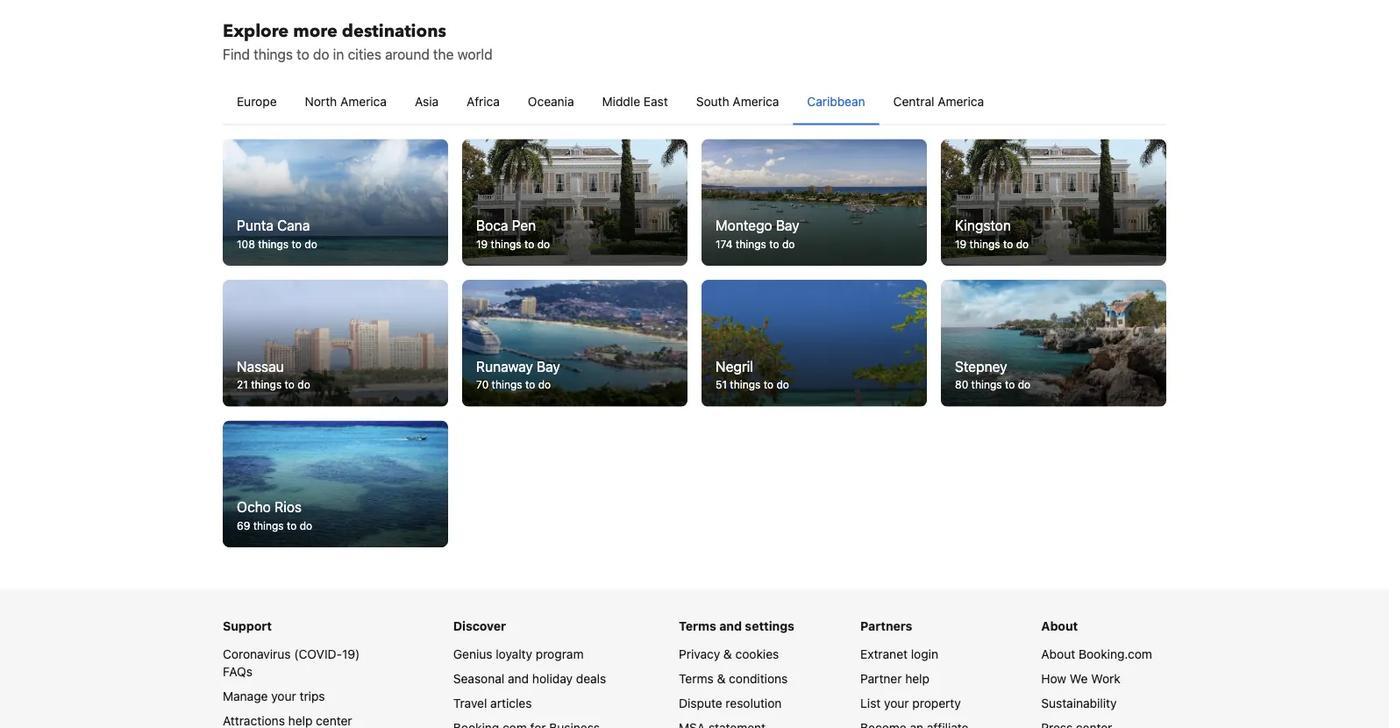 Task type: locate. For each thing, give the bounding box(es) containing it.
to right 51
[[764, 379, 774, 391]]

to down pen
[[525, 238, 535, 250]]

19)
[[342, 647, 360, 662]]

about up how
[[1042, 647, 1076, 662]]

nassau
[[237, 358, 284, 375]]

0 horizontal spatial and
[[508, 672, 529, 686]]

your left "trips"
[[271, 689, 296, 704]]

bay inside montego bay 174 things to do
[[776, 217, 800, 234]]

your
[[271, 689, 296, 704], [885, 696, 910, 711]]

things down kingston
[[970, 238, 1001, 250]]

0 horizontal spatial your
[[271, 689, 296, 704]]

rios
[[275, 499, 302, 516]]

things inside ocho rios 69 things to do
[[253, 520, 284, 532]]

to down the "montego"
[[770, 238, 780, 250]]

1 19 from the left
[[476, 238, 488, 250]]

program
[[536, 647, 584, 662]]

bay inside runaway bay 70 things to do
[[537, 358, 560, 375]]

support
[[223, 619, 272, 634]]

negril image
[[702, 280, 927, 407]]

extranet
[[861, 647, 908, 662]]

things inside boca pen 19 things to do
[[491, 238, 522, 250]]

1 vertical spatial bay
[[537, 358, 560, 375]]

to down runaway
[[526, 379, 536, 391]]

and up privacy & cookies link on the bottom of page
[[720, 619, 742, 634]]

do inside runaway bay 70 things to do
[[538, 379, 551, 391]]

negril
[[716, 358, 754, 375]]

to right 21
[[285, 379, 295, 391]]

south america button
[[682, 78, 794, 124]]

middle east button
[[588, 78, 682, 124]]

articles
[[491, 696, 532, 711]]

genius loyalty program
[[453, 647, 584, 662]]

extranet login link
[[861, 647, 939, 662]]

& up terms & conditions link
[[724, 647, 732, 662]]

punta cana image
[[223, 139, 448, 266]]

80
[[956, 379, 969, 391]]

1 horizontal spatial and
[[720, 619, 742, 634]]

things down 'stepney'
[[972, 379, 1003, 391]]

0 vertical spatial &
[[724, 647, 732, 662]]

and down the genius loyalty program link
[[508, 672, 529, 686]]

do
[[313, 45, 330, 62], [305, 238, 317, 250], [538, 238, 550, 250], [783, 238, 795, 250], [1017, 238, 1029, 250], [298, 379, 310, 391], [538, 379, 551, 391], [777, 379, 790, 391], [1018, 379, 1031, 391], [300, 520, 313, 532]]

(covid-
[[294, 647, 342, 662]]

things down punta
[[258, 238, 289, 250]]

to down cana
[[292, 238, 302, 250]]

kingston
[[956, 217, 1012, 234]]

70
[[476, 379, 489, 391]]

your down partner help
[[885, 696, 910, 711]]

0 horizontal spatial bay
[[537, 358, 560, 375]]

to down 'stepney'
[[1006, 379, 1016, 391]]

cookies
[[736, 647, 779, 662]]

0 vertical spatial about
[[1042, 619, 1079, 634]]

things down 'negril'
[[730, 379, 761, 391]]

things down the "montego"
[[736, 238, 767, 250]]

manage your trips
[[223, 689, 325, 704]]

3 america from the left
[[938, 94, 985, 108]]

coronavirus (covid-19) faqs
[[223, 647, 360, 679]]

things down boca
[[491, 238, 522, 250]]

things inside runaway bay 70 things to do
[[492, 379, 523, 391]]

central america
[[894, 94, 985, 108]]

2 america from the left
[[733, 94, 779, 108]]

1 terms from the top
[[679, 619, 717, 634]]

2 terms from the top
[[679, 672, 714, 686]]

ocho rios 69 things to do
[[237, 499, 313, 532]]

list your property
[[861, 696, 962, 711]]

to down more
[[297, 45, 309, 62]]

things down ocho
[[253, 520, 284, 532]]

your for manage
[[271, 689, 296, 704]]

things
[[254, 45, 293, 62], [258, 238, 289, 250], [491, 238, 522, 250], [736, 238, 767, 250], [970, 238, 1001, 250], [251, 379, 282, 391], [492, 379, 523, 391], [730, 379, 761, 391], [972, 379, 1003, 391], [253, 520, 284, 532]]

19 down kingston
[[956, 238, 967, 250]]

partner
[[861, 672, 902, 686]]

america right south
[[733, 94, 779, 108]]

terms down privacy
[[679, 672, 714, 686]]

to
[[297, 45, 309, 62], [292, 238, 302, 250], [525, 238, 535, 250], [770, 238, 780, 250], [1004, 238, 1014, 250], [285, 379, 295, 391], [526, 379, 536, 391], [764, 379, 774, 391], [1006, 379, 1016, 391], [287, 520, 297, 532]]

terms up privacy
[[679, 619, 717, 634]]

things down explore at top left
[[254, 45, 293, 62]]

to inside montego bay 174 things to do
[[770, 238, 780, 250]]

1 about from the top
[[1042, 619, 1079, 634]]

africa button
[[453, 78, 514, 124]]

0 horizontal spatial 19
[[476, 238, 488, 250]]

to inside nassau 21 things to do
[[285, 379, 295, 391]]

asia button
[[401, 78, 453, 124]]

to inside the punta cana 108 things to do
[[292, 238, 302, 250]]

1 vertical spatial about
[[1042, 647, 1076, 662]]

privacy & cookies
[[679, 647, 779, 662]]

how
[[1042, 672, 1067, 686]]

174
[[716, 238, 733, 250]]

bay right the "montego"
[[776, 217, 800, 234]]

settings
[[745, 619, 795, 634]]

terms for terms & conditions
[[679, 672, 714, 686]]

and for seasonal
[[508, 672, 529, 686]]

do inside ocho rios 69 things to do
[[300, 520, 313, 532]]

& down privacy & cookies
[[717, 672, 726, 686]]

&
[[724, 647, 732, 662], [717, 672, 726, 686]]

1 horizontal spatial your
[[885, 696, 910, 711]]

terms & conditions
[[679, 672, 788, 686]]

america for north america
[[340, 94, 387, 108]]

0 vertical spatial terms
[[679, 619, 717, 634]]

1 vertical spatial &
[[717, 672, 726, 686]]

negril 51 things to do
[[716, 358, 790, 391]]

coronavirus
[[223, 647, 291, 662]]

do inside explore more destinations find things to do in cities around the world
[[313, 45, 330, 62]]

about
[[1042, 619, 1079, 634], [1042, 647, 1076, 662]]

seasonal
[[453, 672, 505, 686]]

north america button
[[291, 78, 401, 124]]

america right north
[[340, 94, 387, 108]]

about booking.com
[[1042, 647, 1153, 662]]

0 vertical spatial bay
[[776, 217, 800, 234]]

bay right runaway
[[537, 358, 560, 375]]

to down kingston
[[1004, 238, 1014, 250]]

north
[[305, 94, 337, 108]]

1 horizontal spatial bay
[[776, 217, 800, 234]]

1 vertical spatial terms
[[679, 672, 714, 686]]

how we work link
[[1042, 672, 1121, 686]]

privacy & cookies link
[[679, 647, 779, 662]]

genius loyalty program link
[[453, 647, 584, 662]]

about up about booking.com link
[[1042, 619, 1079, 634]]

trips
[[300, 689, 325, 704]]

about for about
[[1042, 619, 1079, 634]]

dispute resolution link
[[679, 696, 782, 711]]

caribbean button
[[794, 78, 880, 124]]

things down nassau
[[251, 379, 282, 391]]

1 vertical spatial and
[[508, 672, 529, 686]]

to down rios
[[287, 520, 297, 532]]

things down runaway
[[492, 379, 523, 391]]

kingston image
[[942, 139, 1167, 266]]

2 19 from the left
[[956, 238, 967, 250]]

about booking.com link
[[1042, 647, 1153, 662]]

to inside runaway bay 70 things to do
[[526, 379, 536, 391]]

2 about from the top
[[1042, 647, 1076, 662]]

pen
[[512, 217, 536, 234]]

do inside montego bay 174 things to do
[[783, 238, 795, 250]]

19 down boca
[[476, 238, 488, 250]]

america
[[340, 94, 387, 108], [733, 94, 779, 108], [938, 94, 985, 108]]

partner help
[[861, 672, 930, 686]]

to inside boca pen 19 things to do
[[525, 238, 535, 250]]

america right central
[[938, 94, 985, 108]]

bay for runaway bay
[[537, 358, 560, 375]]

1 horizontal spatial 19
[[956, 238, 967, 250]]

1 america from the left
[[340, 94, 387, 108]]

do inside negril 51 things to do
[[777, 379, 790, 391]]

asia
[[415, 94, 439, 108]]

1 horizontal spatial america
[[733, 94, 779, 108]]

tab list
[[223, 78, 1167, 126]]

ocho
[[237, 499, 271, 516]]

destinations
[[342, 19, 447, 43]]

19
[[476, 238, 488, 250], [956, 238, 967, 250]]

explore more destinations find things to do in cities around the world
[[223, 19, 493, 62]]

manage
[[223, 689, 268, 704]]

america for south america
[[733, 94, 779, 108]]

world
[[458, 45, 493, 62]]

sustainability
[[1042, 696, 1117, 711]]

montego bay image
[[702, 139, 927, 266]]

& for terms
[[717, 672, 726, 686]]

21
[[237, 379, 248, 391]]

partner help link
[[861, 672, 930, 686]]

do inside boca pen 19 things to do
[[538, 238, 550, 250]]

seasonal and holiday deals
[[453, 672, 607, 686]]

19 inside kingston 19 things to do
[[956, 238, 967, 250]]

things inside the punta cana 108 things to do
[[258, 238, 289, 250]]

and
[[720, 619, 742, 634], [508, 672, 529, 686]]

0 vertical spatial and
[[720, 619, 742, 634]]

2 horizontal spatial america
[[938, 94, 985, 108]]

0 horizontal spatial america
[[340, 94, 387, 108]]

runaway bay image
[[462, 280, 688, 407]]

deals
[[576, 672, 607, 686]]



Task type: describe. For each thing, give the bounding box(es) containing it.
travel articles link
[[453, 696, 532, 711]]

do inside the punta cana 108 things to do
[[305, 238, 317, 250]]

explore
[[223, 19, 289, 43]]

work
[[1092, 672, 1121, 686]]

find
[[223, 45, 250, 62]]

things inside montego bay 174 things to do
[[736, 238, 767, 250]]

property
[[913, 696, 962, 711]]

terms & conditions link
[[679, 672, 788, 686]]

runaway bay 70 things to do
[[476, 358, 560, 391]]

the
[[433, 45, 454, 62]]

conditions
[[729, 672, 788, 686]]

list
[[861, 696, 881, 711]]

middle
[[602, 94, 641, 108]]

list your property link
[[861, 696, 962, 711]]

seasonal and holiday deals link
[[453, 672, 607, 686]]

europe button
[[223, 78, 291, 124]]

africa
[[467, 94, 500, 108]]

things inside negril 51 things to do
[[730, 379, 761, 391]]

cities
[[348, 45, 382, 62]]

montego bay 174 things to do
[[716, 217, 800, 250]]

do inside kingston 19 things to do
[[1017, 238, 1029, 250]]

to inside the stepney 80 things to do
[[1006, 379, 1016, 391]]

108
[[237, 238, 255, 250]]

to inside explore more destinations find things to do in cities around the world
[[297, 45, 309, 62]]

19 inside boca pen 19 things to do
[[476, 238, 488, 250]]

boca pen image
[[462, 139, 688, 266]]

loyalty
[[496, 647, 533, 662]]

punta
[[237, 217, 274, 234]]

boca pen 19 things to do
[[476, 217, 550, 250]]

south america
[[696, 94, 779, 108]]

to inside ocho rios 69 things to do
[[287, 520, 297, 532]]

to inside kingston 19 things to do
[[1004, 238, 1014, 250]]

do inside nassau 21 things to do
[[298, 379, 310, 391]]

nassau image
[[223, 280, 448, 407]]

things inside explore more destinations find things to do in cities around the world
[[254, 45, 293, 62]]

genius
[[453, 647, 493, 662]]

69
[[237, 520, 250, 532]]

terms for terms and settings
[[679, 619, 717, 634]]

help
[[906, 672, 930, 686]]

cana
[[277, 217, 310, 234]]

around
[[385, 45, 430, 62]]

dispute resolution
[[679, 696, 782, 711]]

more
[[293, 19, 338, 43]]

ocho rios image
[[223, 421, 448, 548]]

oceania button
[[514, 78, 588, 124]]

tab list containing europe
[[223, 78, 1167, 126]]

terms and settings
[[679, 619, 795, 634]]

and for terms
[[720, 619, 742, 634]]

your for list
[[885, 696, 910, 711]]

holiday
[[533, 672, 573, 686]]

america for central america
[[938, 94, 985, 108]]

about for about booking.com
[[1042, 647, 1076, 662]]

to inside negril 51 things to do
[[764, 379, 774, 391]]

privacy
[[679, 647, 721, 662]]

south
[[696, 94, 730, 108]]

things inside kingston 19 things to do
[[970, 238, 1001, 250]]

coronavirus (covid-19) faqs link
[[223, 647, 360, 679]]

we
[[1070, 672, 1088, 686]]

things inside nassau 21 things to do
[[251, 379, 282, 391]]

in
[[333, 45, 344, 62]]

bay for montego bay
[[776, 217, 800, 234]]

discover
[[453, 619, 506, 634]]

booking.com
[[1079, 647, 1153, 662]]

resolution
[[726, 696, 782, 711]]

stepney image
[[942, 280, 1167, 407]]

north america
[[305, 94, 387, 108]]

nassau 21 things to do
[[237, 358, 310, 391]]

kingston 19 things to do
[[956, 217, 1029, 250]]

europe
[[237, 94, 277, 108]]

faqs
[[223, 665, 253, 679]]

caribbean
[[808, 94, 866, 108]]

travel
[[453, 696, 487, 711]]

travel articles
[[453, 696, 532, 711]]

do inside the stepney 80 things to do
[[1018, 379, 1031, 391]]

extranet login
[[861, 647, 939, 662]]

things inside the stepney 80 things to do
[[972, 379, 1003, 391]]

stepney
[[956, 358, 1008, 375]]

51
[[716, 379, 727, 391]]

partners
[[861, 619, 913, 634]]

sustainability link
[[1042, 696, 1117, 711]]

how we work
[[1042, 672, 1121, 686]]

central america button
[[880, 78, 999, 124]]

montego
[[716, 217, 773, 234]]

runaway
[[476, 358, 533, 375]]

& for privacy
[[724, 647, 732, 662]]

central
[[894, 94, 935, 108]]

punta cana 108 things to do
[[237, 217, 317, 250]]

stepney 80 things to do
[[956, 358, 1031, 391]]

login
[[912, 647, 939, 662]]



Task type: vqa. For each thing, say whether or not it's contained in the screenshot.


